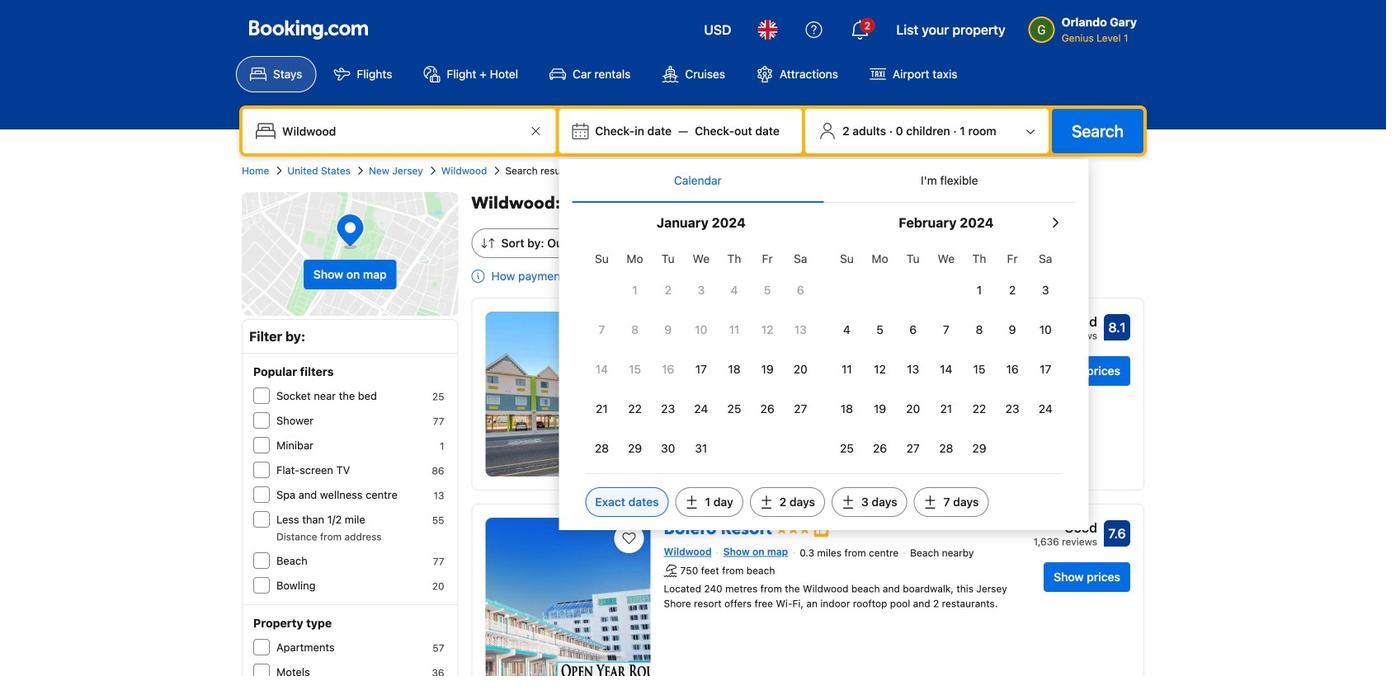 Task type: locate. For each thing, give the bounding box(es) containing it.
9 February 2024 checkbox
[[996, 312, 1029, 348]]

20 January 2024 checkbox
[[784, 352, 817, 388]]

1 horizontal spatial grid
[[831, 243, 1063, 467]]

11 February 2024 checkbox
[[831, 352, 864, 388]]

12 January 2024 checkbox
[[751, 312, 784, 348]]

11 January 2024 checkbox
[[718, 312, 751, 348]]

13 February 2024 checkbox
[[897, 352, 930, 388]]

3 January 2024 checkbox
[[685, 272, 718, 309]]

18 February 2024 checkbox
[[831, 391, 864, 428]]

26 January 2024 checkbox
[[751, 391, 784, 428]]

23 February 2024 checkbox
[[996, 391, 1029, 428]]

25 February 2024 checkbox
[[831, 431, 864, 467]]

27 February 2024 checkbox
[[897, 431, 930, 467]]

8 February 2024 checkbox
[[963, 312, 996, 348]]

9 January 2024 checkbox
[[652, 312, 685, 348]]

grid
[[586, 243, 817, 467], [831, 243, 1063, 467]]

13 January 2024 checkbox
[[784, 312, 817, 348]]

1 January 2024 checkbox
[[619, 272, 652, 309]]

bolero resort image
[[486, 518, 651, 677]]

2 grid from the left
[[831, 243, 1063, 467]]

15 February 2024 checkbox
[[963, 352, 996, 388]]

14 February 2024 checkbox
[[930, 352, 963, 388]]

25 January 2024 checkbox
[[718, 391, 751, 428]]

28 February 2024 checkbox
[[930, 431, 963, 467]]

5 January 2024 checkbox
[[751, 272, 784, 309]]

0 horizontal spatial grid
[[586, 243, 817, 467]]

2 January 2024 checkbox
[[652, 272, 685, 309]]

very good element
[[1035, 312, 1098, 332]]

7 January 2024 checkbox
[[586, 312, 619, 348]]

4 January 2024 checkbox
[[718, 272, 751, 309]]

21 January 2024 checkbox
[[586, 391, 619, 428]]

14 January 2024 checkbox
[[586, 352, 619, 388]]

tab list
[[572, 159, 1076, 204]]

scored 8.1 element
[[1104, 314, 1131, 341]]

23 January 2024 checkbox
[[652, 391, 685, 428]]

12 February 2024 checkbox
[[864, 352, 897, 388]]

the waves hotel, ascend hotel collection image
[[486, 312, 651, 477]]

3 February 2024 checkbox
[[1029, 272, 1063, 309]]

7 February 2024 checkbox
[[930, 312, 963, 348]]



Task type: describe. For each thing, give the bounding box(es) containing it.
scored 7.6 element
[[1104, 521, 1131, 547]]

6 January 2024 checkbox
[[784, 272, 817, 309]]

1 February 2024 checkbox
[[963, 272, 996, 309]]

search results updated. wildwood: 128 properties found. element
[[472, 192, 1145, 215]]

good element
[[1034, 518, 1098, 538]]

16 January 2024 checkbox
[[652, 352, 685, 388]]

27 January 2024 checkbox
[[784, 391, 817, 428]]

29 January 2024 checkbox
[[619, 431, 652, 467]]

16 February 2024 checkbox
[[996, 352, 1029, 388]]

22 January 2024 checkbox
[[619, 391, 652, 428]]

8 January 2024 checkbox
[[619, 312, 652, 348]]

24 February 2024 checkbox
[[1029, 391, 1063, 428]]

5 February 2024 checkbox
[[864, 312, 897, 348]]

24 January 2024 checkbox
[[685, 391, 718, 428]]

22 February 2024 checkbox
[[963, 391, 996, 428]]

4 February 2024 checkbox
[[831, 312, 864, 348]]

6 February 2024 checkbox
[[897, 312, 930, 348]]

30 January 2024 checkbox
[[652, 431, 685, 467]]

your account menu orlando gary genius level 1 element
[[1029, 7, 1144, 45]]

19 February 2024 checkbox
[[864, 391, 897, 428]]

28 January 2024 checkbox
[[586, 431, 619, 467]]

10 January 2024 checkbox
[[685, 312, 718, 348]]

29 February 2024 checkbox
[[963, 431, 996, 467]]

26 February 2024 checkbox
[[864, 431, 897, 467]]

1 grid from the left
[[586, 243, 817, 467]]

booking.com image
[[249, 20, 368, 40]]

31 January 2024 checkbox
[[685, 431, 718, 467]]

15 January 2024 checkbox
[[619, 352, 652, 388]]

17 February 2024 checkbox
[[1029, 352, 1063, 388]]

Where are you going? field
[[276, 116, 526, 146]]

19 January 2024 checkbox
[[751, 352, 784, 388]]

20 February 2024 checkbox
[[897, 391, 930, 428]]

18 January 2024 checkbox
[[718, 352, 751, 388]]

17 January 2024 checkbox
[[685, 352, 718, 388]]

2 February 2024 checkbox
[[996, 272, 1029, 309]]

21 February 2024 checkbox
[[930, 391, 963, 428]]

10 February 2024 checkbox
[[1029, 312, 1063, 348]]



Task type: vqa. For each thing, say whether or not it's contained in the screenshot.
10 january 2024 CHECKBOX
yes



